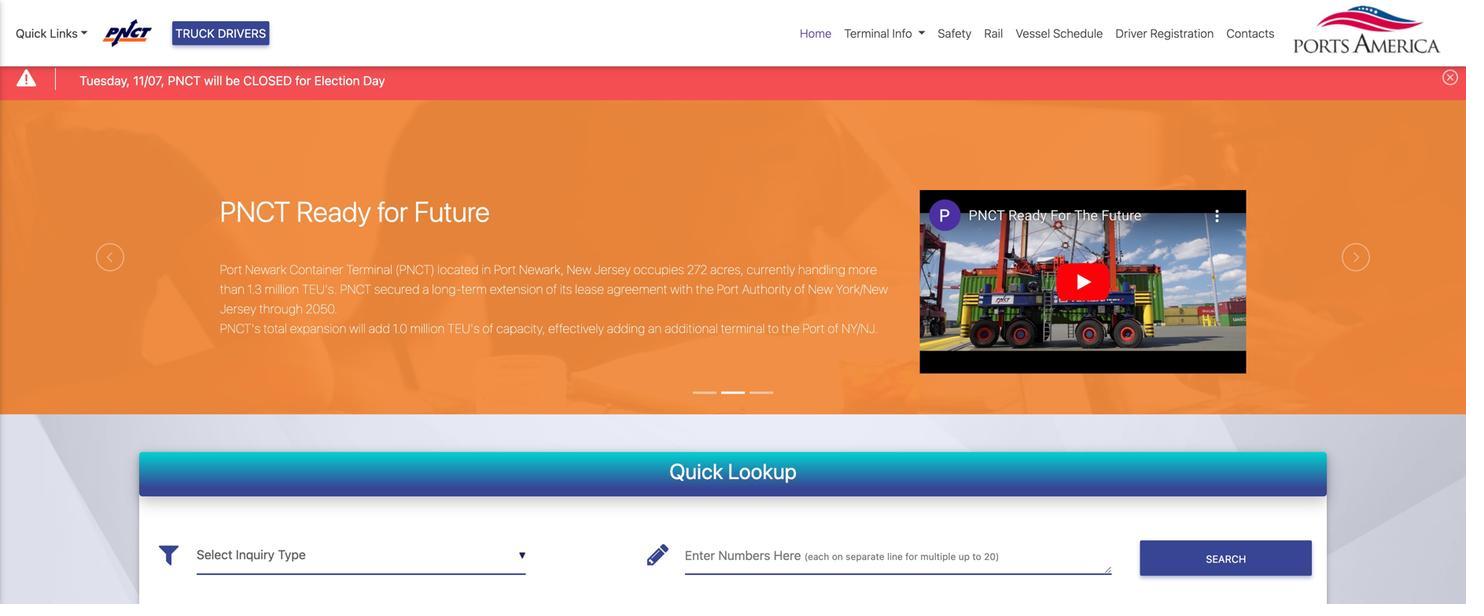 Task type: vqa. For each thing, say whether or not it's contained in the screenshot.
the rightmost "daily"
no



Task type: describe. For each thing, give the bounding box(es) containing it.
will inside tuesday, 11/07, pnct will be closed for election day link
[[204, 73, 222, 88]]

1 vertical spatial the
[[782, 321, 800, 336]]

pnct ready for future
[[220, 195, 490, 228]]

with
[[670, 282, 693, 297]]

quick links link
[[16, 24, 88, 42]]

vessel schedule link
[[1010, 18, 1110, 48]]

terminal inside terminal info link
[[844, 26, 890, 40]]

for inside enter numbers here (each on separate line for multiple up to 20)
[[906, 552, 918, 563]]

secured
[[374, 282, 420, 297]]

links
[[50, 26, 78, 40]]

election
[[314, 73, 360, 88]]

terminal inside "port newark container terminal (pnct) located in port newark, new jersey occupies 272 acres, currently handling more than 1.3 million teu's.                                 pnct secured a long-term extension of its lease agreement with the port authority of new york/new jersey through 2050. pnct's total expansion will add 1.0 million teu's of capacity,                                 effectively adding an additional terminal to the port of ny/nj."
[[346, 262, 393, 277]]

tuesday, 11/07, pnct will be closed for election day
[[80, 73, 385, 88]]

0 horizontal spatial new
[[567, 262, 592, 277]]

acres,
[[710, 262, 744, 277]]

(each
[[804, 552, 829, 563]]

search button
[[1140, 541, 1312, 577]]

quick links
[[16, 26, 78, 40]]

separate
[[846, 552, 885, 563]]

additional
[[665, 321, 718, 336]]

1 vertical spatial new
[[808, 282, 833, 297]]

for inside alert
[[295, 73, 311, 88]]

of left ny/nj.
[[828, 321, 839, 336]]

11/07,
[[133, 73, 164, 88]]

contacts
[[1227, 26, 1275, 40]]

closed
[[243, 73, 292, 88]]

effectively
[[548, 321, 604, 336]]

extension
[[490, 282, 543, 297]]

20)
[[984, 552, 1000, 563]]

▼
[[519, 551, 526, 562]]

its
[[560, 282, 572, 297]]

truck
[[175, 26, 215, 40]]

vessel schedule
[[1016, 26, 1103, 40]]

0 vertical spatial jersey
[[594, 262, 631, 277]]

2050.
[[306, 302, 338, 317]]

agreement
[[607, 282, 668, 297]]

quick for quick links
[[16, 26, 47, 40]]

close image
[[1443, 69, 1459, 85]]

capacity,
[[496, 321, 545, 336]]

a
[[423, 282, 429, 297]]

located
[[438, 262, 479, 277]]

add
[[369, 321, 390, 336]]

be
[[226, 73, 240, 88]]

enter numbers here (each on separate line for multiple up to 20)
[[685, 549, 1000, 564]]

tuesday, 11/07, pnct will be closed for election day alert
[[0, 58, 1466, 100]]

adding
[[607, 321, 645, 336]]

port up than
[[220, 262, 242, 277]]

to inside "port newark container terminal (pnct) located in port newark, new jersey occupies 272 acres, currently handling more than 1.3 million teu's.                                 pnct secured a long-term extension of its lease agreement with the port authority of new york/new jersey through 2050. pnct's total expansion will add 1.0 million teu's of capacity,                                 effectively adding an additional terminal to the port of ny/nj."
[[768, 321, 779, 336]]

port down acres,
[[717, 282, 739, 297]]

driver registration
[[1116, 26, 1214, 40]]

port left ny/nj.
[[803, 321, 825, 336]]

than
[[220, 282, 245, 297]]

driver
[[1116, 26, 1148, 40]]

truck drivers
[[175, 26, 266, 40]]

an
[[648, 321, 662, 336]]

pnct's
[[220, 321, 261, 336]]

through
[[259, 302, 303, 317]]



Task type: locate. For each thing, give the bounding box(es) containing it.
0 vertical spatial million
[[265, 282, 299, 297]]

for left election on the top
[[295, 73, 311, 88]]

the down authority
[[782, 321, 800, 336]]

272
[[687, 262, 707, 277]]

future
[[414, 195, 490, 228]]

(pnct)
[[395, 262, 435, 277]]

up
[[959, 552, 970, 563]]

day
[[363, 73, 385, 88]]

numbers
[[718, 549, 771, 564]]

on
[[832, 552, 843, 563]]

pnct inside "port newark container terminal (pnct) located in port newark, new jersey occupies 272 acres, currently handling more than 1.3 million teu's.                                 pnct secured a long-term extension of its lease agreement with the port authority of new york/new jersey through 2050. pnct's total expansion will add 1.0 million teu's of capacity,                                 effectively adding an additional terminal to the port of ny/nj."
[[340, 282, 371, 297]]

multiple
[[921, 552, 956, 563]]

quick
[[16, 26, 47, 40], [670, 459, 723, 484]]

million right 1.0 at the bottom left of the page
[[410, 321, 445, 336]]

jersey
[[594, 262, 631, 277], [220, 302, 256, 317]]

0 vertical spatial the
[[696, 282, 714, 297]]

quick for quick lookup
[[670, 459, 723, 484]]

tuesday,
[[80, 73, 130, 88]]

1 horizontal spatial to
[[973, 552, 982, 563]]

new down handling
[[808, 282, 833, 297]]

None text field
[[685, 537, 1112, 575]]

for
[[295, 73, 311, 88], [377, 195, 408, 228], [906, 552, 918, 563]]

quick left links
[[16, 26, 47, 40]]

1 vertical spatial jersey
[[220, 302, 256, 317]]

home link
[[794, 18, 838, 48]]

1 vertical spatial terminal
[[346, 262, 393, 277]]

0 horizontal spatial pnct
[[168, 73, 201, 88]]

1 vertical spatial will
[[349, 321, 366, 336]]

term
[[461, 282, 487, 297]]

driver registration link
[[1110, 18, 1220, 48]]

new
[[567, 262, 592, 277], [808, 282, 833, 297]]

the
[[696, 282, 714, 297], [782, 321, 800, 336]]

port right in
[[494, 262, 516, 277]]

rail
[[984, 26, 1003, 40]]

handling
[[798, 262, 846, 277]]

None text field
[[197, 537, 526, 575]]

york/new
[[836, 282, 888, 297]]

2 horizontal spatial for
[[906, 552, 918, 563]]

0 vertical spatial new
[[567, 262, 592, 277]]

new up lease
[[567, 262, 592, 277]]

quick left lookup at bottom
[[670, 459, 723, 484]]

terminal left info
[[844, 26, 890, 40]]

drivers
[[218, 26, 266, 40]]

0 horizontal spatial million
[[265, 282, 299, 297]]

total
[[263, 321, 287, 336]]

ny/nj.
[[842, 321, 878, 336]]

0 vertical spatial pnct
[[168, 73, 201, 88]]

will inside "port newark container terminal (pnct) located in port newark, new jersey occupies 272 acres, currently handling more than 1.3 million teu's.                                 pnct secured a long-term extension of its lease agreement with the port authority of new york/new jersey through 2050. pnct's total expansion will add 1.0 million teu's of capacity,                                 effectively adding an additional terminal to the port of ny/nj."
[[349, 321, 366, 336]]

port newark container terminal (pnct) located in port newark, new jersey occupies 272 acres, currently handling more than 1.3 million teu's.                                 pnct secured a long-term extension of its lease agreement with the port authority of new york/new jersey through 2050. pnct's total expansion will add 1.0 million teu's of capacity,                                 effectively adding an additional terminal to the port of ny/nj.
[[220, 262, 888, 336]]

0 vertical spatial quick
[[16, 26, 47, 40]]

2 horizontal spatial pnct
[[340, 282, 371, 297]]

contacts link
[[1220, 18, 1281, 48]]

of right teu's
[[483, 321, 494, 336]]

0 horizontal spatial will
[[204, 73, 222, 88]]

million
[[265, 282, 299, 297], [410, 321, 445, 336]]

authority
[[742, 282, 792, 297]]

1 horizontal spatial quick
[[670, 459, 723, 484]]

expansion
[[290, 321, 346, 336]]

million up through
[[265, 282, 299, 297]]

vessel
[[1016, 26, 1050, 40]]

safety
[[938, 26, 972, 40]]

info
[[893, 26, 912, 40]]

in
[[482, 262, 491, 277]]

1 vertical spatial for
[[377, 195, 408, 228]]

quick lookup
[[670, 459, 797, 484]]

schedule
[[1053, 26, 1103, 40]]

will
[[204, 73, 222, 88], [349, 321, 366, 336]]

pnct up newark
[[220, 195, 290, 228]]

ready
[[297, 195, 371, 228]]

pnct right teu's.
[[340, 282, 371, 297]]

occupies
[[634, 262, 684, 277]]

more
[[849, 262, 877, 277]]

to
[[768, 321, 779, 336], [973, 552, 982, 563]]

currently
[[747, 262, 795, 277]]

1 horizontal spatial for
[[377, 195, 408, 228]]

1 horizontal spatial will
[[349, 321, 366, 336]]

1.0
[[393, 321, 407, 336]]

0 vertical spatial to
[[768, 321, 779, 336]]

1 horizontal spatial new
[[808, 282, 833, 297]]

long-
[[432, 282, 461, 297]]

jersey up pnct's
[[220, 302, 256, 317]]

of down handling
[[794, 282, 805, 297]]

for right line
[[906, 552, 918, 563]]

of left its
[[546, 282, 557, 297]]

terminal info link
[[838, 18, 932, 48]]

the down the 272
[[696, 282, 714, 297]]

newark
[[245, 262, 287, 277]]

port
[[220, 262, 242, 277], [494, 262, 516, 277], [717, 282, 739, 297], [803, 321, 825, 336]]

2 vertical spatial for
[[906, 552, 918, 563]]

to inside enter numbers here (each on separate line for multiple up to 20)
[[973, 552, 982, 563]]

0 horizontal spatial the
[[696, 282, 714, 297]]

for right "ready"
[[377, 195, 408, 228]]

enter
[[685, 549, 715, 564]]

1 horizontal spatial jersey
[[594, 262, 631, 277]]

will left "add"
[[349, 321, 366, 336]]

container
[[290, 262, 343, 277]]

1 vertical spatial to
[[973, 552, 982, 563]]

pnct ready for future image
[[0, 100, 1466, 503]]

terminal
[[721, 321, 765, 336]]

line
[[887, 552, 903, 563]]

1 horizontal spatial pnct
[[220, 195, 290, 228]]

0 horizontal spatial for
[[295, 73, 311, 88]]

0 vertical spatial will
[[204, 73, 222, 88]]

1 horizontal spatial terminal
[[844, 26, 890, 40]]

newark,
[[519, 262, 564, 277]]

of
[[546, 282, 557, 297], [794, 282, 805, 297], [483, 321, 494, 336], [828, 321, 839, 336]]

0 horizontal spatial jersey
[[220, 302, 256, 317]]

lease
[[575, 282, 604, 297]]

1 vertical spatial pnct
[[220, 195, 290, 228]]

rail link
[[978, 18, 1010, 48]]

tuesday, 11/07, pnct will be closed for election day link
[[80, 71, 385, 90]]

pnct right 11/07,
[[168, 73, 201, 88]]

pnct inside alert
[[168, 73, 201, 88]]

1 horizontal spatial million
[[410, 321, 445, 336]]

lookup
[[728, 459, 797, 484]]

here
[[774, 549, 801, 564]]

1.3
[[248, 282, 262, 297]]

to right terminal
[[768, 321, 779, 336]]

jersey up lease
[[594, 262, 631, 277]]

0 horizontal spatial to
[[768, 321, 779, 336]]

1 vertical spatial quick
[[670, 459, 723, 484]]

terminal info
[[844, 26, 912, 40]]

to right up
[[973, 552, 982, 563]]

0 vertical spatial terminal
[[844, 26, 890, 40]]

2 vertical spatial pnct
[[340, 282, 371, 297]]

0 vertical spatial for
[[295, 73, 311, 88]]

truck drivers link
[[172, 21, 269, 45]]

pnct
[[168, 73, 201, 88], [220, 195, 290, 228], [340, 282, 371, 297]]

teu's.
[[302, 282, 337, 297]]

search
[[1206, 554, 1246, 566]]

home
[[800, 26, 832, 40]]

teu's
[[448, 321, 480, 336]]

terminal up secured
[[346, 262, 393, 277]]

terminal
[[844, 26, 890, 40], [346, 262, 393, 277]]

will left be
[[204, 73, 222, 88]]

registration
[[1151, 26, 1214, 40]]

0 horizontal spatial terminal
[[346, 262, 393, 277]]

0 horizontal spatial quick
[[16, 26, 47, 40]]

1 vertical spatial million
[[410, 321, 445, 336]]

safety link
[[932, 18, 978, 48]]

1 horizontal spatial the
[[782, 321, 800, 336]]



